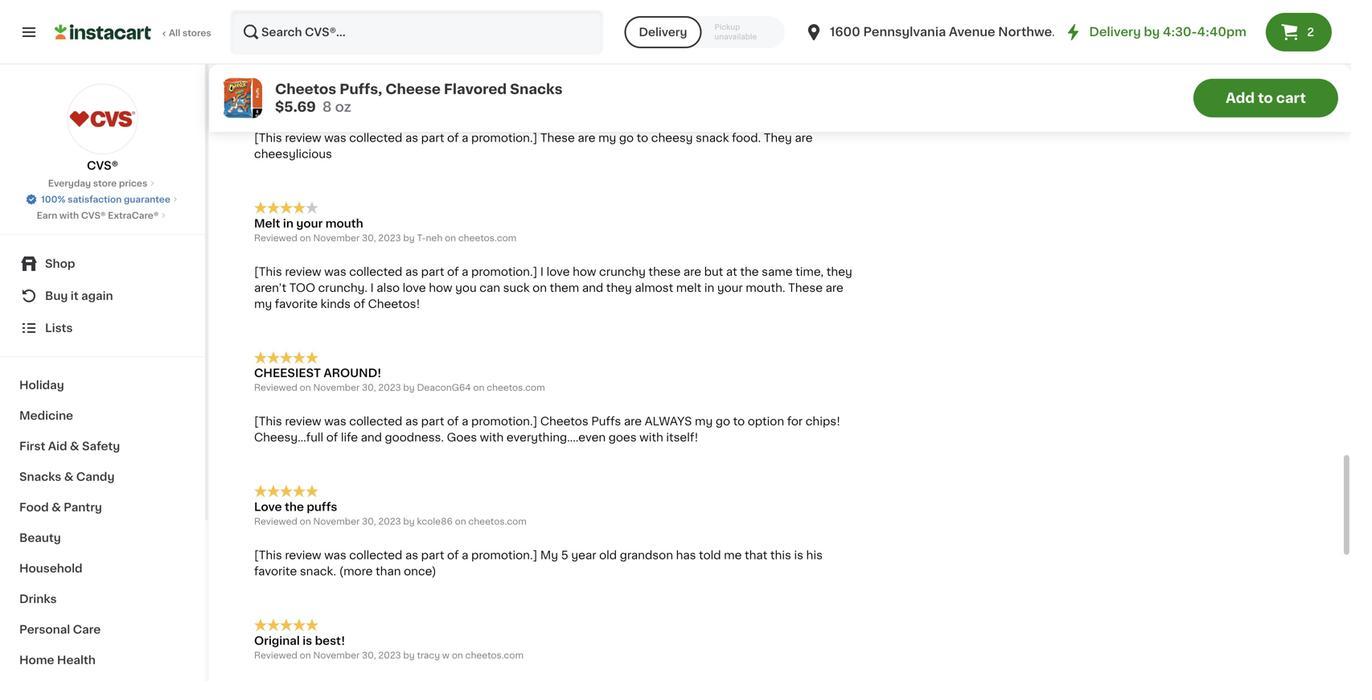 Task type: vqa. For each thing, say whether or not it's contained in the screenshot.
promotion.]
yes



Task type: describe. For each thing, give the bounding box(es) containing it.
reviewed inside melt in your mouth reviewed on november 30, 2023 by t-neh on cheetos.com
[[254, 234, 298, 242]]

[this review was collected as part of a promotion.] cheetos puffs are always my go to option for chips! cheesy...full of life and goodness.  goes with everything....even goes with itself!
[[254, 416, 841, 443]]

30, inside the cheesiest around! reviewed on november 30, 2023 by deacong64 on cheetos.com
[[362, 383, 376, 392]]

service type group
[[625, 16, 785, 48]]

review inside [this review was collected as part of a promotion.] love the taste of cheetos.  whether it be baked or crunchy cheetos is the best
[[285, 0, 321, 10]]

was for in
[[324, 266, 346, 277]]

instacart logo image
[[55, 23, 151, 42]]

beauty link
[[10, 523, 195, 553]]

30, inside melt in your mouth reviewed on november 30, 2023 by t-neh on cheetos.com
[[362, 234, 376, 242]]

be
[[754, 0, 768, 10]]

melt
[[254, 218, 280, 229]]

by inside love the puffs reviewed on november 30, 2023 by kcole86 on cheetos.com
[[403, 517, 415, 526]]

love the puffs reviewed on november 30, 2023 by kcole86 on cheetos.com
[[254, 502, 527, 526]]

stores
[[183, 29, 211, 37]]

cvs® inside "link"
[[87, 160, 118, 171]]

or
[[809, 0, 820, 10]]

cvs® logo image
[[67, 84, 138, 154]]

100%
[[41, 195, 66, 204]]

on right deacong64
[[473, 383, 485, 392]]

household link
[[10, 553, 195, 584]]

on left the 8
[[300, 100, 311, 109]]

these inside [this review was collected as part of a promotion.] i love how crunchy these are but at the same time, they aren't too crunchy.  i also love how you can suck on them and they almost melt in your mouth.  these are my favorite kinds of cheetos!
[[788, 282, 823, 293]]

1600
[[830, 26, 861, 38]]

is inside [this review was collected as part of a promotion.] my 5 year old  grandson has told me that this is his favorite snack. (more than once)
[[794, 550, 804, 561]]

your inside [this review was collected as part of a promotion.] i love how crunchy these are but at the same time, they aren't too crunchy.  i also love how you can suck on them and they almost melt in your mouth.  these are my favorite kinds of cheetos!
[[717, 282, 743, 293]]

extracare®
[[108, 211, 159, 220]]

has
[[676, 550, 696, 561]]

add to cart button
[[1194, 79, 1339, 117]]

2023 for puffs
[[378, 517, 401, 526]]

0 vertical spatial love
[[547, 266, 570, 277]]

2
[[1308, 27, 1315, 38]]

2023 inside melt in your mouth reviewed on november 30, 2023 by t-neh on cheetos.com
[[378, 234, 401, 242]]

personal care
[[19, 624, 101, 636]]

on right momm
[[451, 100, 462, 109]]

love inside [this review was collected as part of a promotion.] love the taste of cheetos.  whether it be baked or crunchy cheetos is the best
[[541, 0, 568, 10]]

was inside [this review was collected as part of a promotion.] love the taste of cheetos.  whether it be baked or crunchy cheetos is the best
[[324, 0, 346, 10]]

$5.69
[[275, 100, 316, 114]]

cheesiest
[[254, 368, 321, 379]]

beauty
[[19, 533, 61, 544]]

cheetos inside [this review was collected as part of a promotion.] love the taste of cheetos.  whether it be baked or crunchy cheetos is the best
[[304, 14, 352, 26]]

of right taste
[[624, 0, 635, 10]]

go inside [this review was collected as part of a promotion.] these are my go to cheesy snack food.  they are cheesylicious
[[619, 132, 634, 144]]

same
[[762, 266, 793, 277]]

at
[[726, 266, 737, 277]]

2023 inside the cheesiest around! reviewed on november 30, 2023 by deacong64 on cheetos.com
[[378, 383, 401, 392]]

safety
[[82, 441, 120, 452]]

promotion.] for i
[[471, 266, 538, 277]]

pantry
[[64, 502, 102, 513]]

add
[[1226, 91, 1255, 105]]

cheetos.com inside love the puffs reviewed on november 30, 2023 by kcole86 on cheetos.com
[[469, 517, 527, 526]]

to inside button
[[1258, 91, 1273, 105]]

a inside [this review was collected as part of a promotion.] love the taste of cheetos.  whether it be baked or crunchy cheetos is the best
[[462, 0, 469, 10]]

of left "life"
[[326, 432, 338, 443]]

1 vertical spatial it
[[71, 290, 79, 302]]

everyday
[[48, 179, 91, 188]]

is inside original is best! reviewed on november 30, 2023 by tracy w on cheetos.com
[[303, 636, 312, 647]]

lists
[[45, 323, 73, 334]]

delivery by 4:30-4:40pm link
[[1064, 23, 1247, 42]]

on right kcole86
[[455, 517, 466, 526]]

part for love these forever
[[421, 132, 444, 144]]

crunchy inside [this review was collected as part of a promotion.] love the taste of cheetos.  whether it be baked or crunchy cheetos is the best
[[254, 14, 301, 26]]

november for forever
[[313, 100, 360, 109]]

aid
[[48, 441, 67, 452]]

review for the
[[285, 550, 321, 561]]

love for love these forever
[[254, 84, 282, 95]]

[this for love the puffs
[[254, 550, 282, 561]]

flavored
[[444, 82, 507, 96]]

tracy
[[417, 651, 440, 660]]

year
[[571, 550, 597, 561]]

1 horizontal spatial they
[[827, 266, 853, 277]]

on inside [this review was collected as part of a promotion.] i love how crunchy these are but at the same time, they aren't too crunchy.  i also love how you can suck on them and they almost melt in your mouth.  these are my favorite kinds of cheetos!
[[533, 282, 547, 293]]

as inside [this review was collected as part of a promotion.] love the taste of cheetos.  whether it be baked or crunchy cheetos is the best
[[405, 0, 418, 10]]

them
[[550, 282, 579, 293]]

prices
[[119, 179, 147, 188]]

in inside [this review was collected as part of a promotion.] i love how crunchy these are but at the same time, they aren't too crunchy.  i also love how you can suck on them and they almost melt in your mouth.  these are my favorite kinds of cheetos!
[[705, 282, 715, 293]]

by inside the cheesiest around! reviewed on november 30, 2023 by deacong64 on cheetos.com
[[403, 383, 415, 392]]

1 horizontal spatial i
[[541, 266, 544, 277]]

by inside "love these forever reviewed on november 30, 2023 by momm on cheetos.com"
[[403, 100, 415, 109]]

chips!
[[806, 416, 841, 427]]

goes
[[447, 432, 477, 443]]

of inside [this review was collected as part of a promotion.] my 5 year old  grandson has told me that this is his favorite snack. (more than once)
[[447, 550, 459, 561]]

cheetos.com inside original is best! reviewed on november 30, 2023 by tracy w on cheetos.com
[[465, 651, 524, 660]]

food.
[[732, 132, 761, 144]]

mouth.
[[746, 282, 786, 293]]

30, for forever
[[362, 100, 376, 109]]

is inside [this review was collected as part of a promotion.] love the taste of cheetos.  whether it be baked or crunchy cheetos is the best
[[355, 14, 364, 26]]

november for best!
[[313, 651, 360, 660]]

always
[[645, 416, 692, 427]]

Search field
[[232, 11, 602, 53]]

snacks & candy link
[[10, 462, 195, 492]]

november for puffs
[[313, 517, 360, 526]]

your inside melt in your mouth reviewed on november 30, 2023 by t-neh on cheetos.com
[[296, 218, 323, 229]]

on down original
[[300, 651, 311, 660]]

whether
[[692, 0, 740, 10]]

baked
[[771, 0, 806, 10]]

first aid & safety
[[19, 441, 120, 452]]

option
[[748, 416, 784, 427]]

to inside [this review was collected as part of a promotion.] cheetos puffs are always my go to option for chips! cheesy...full of life and goodness.  goes with everything....even goes with itself!
[[733, 416, 745, 427]]

with inside earn with cvs® extracare® link
[[59, 211, 79, 220]]

november inside melt in your mouth reviewed on november 30, 2023 by t-neh on cheetos.com
[[313, 234, 360, 242]]

my inside [this review was collected as part of a promotion.] i love how crunchy these are but at the same time, they aren't too crunchy.  i also love how you can suck on them and they almost melt in your mouth.  these are my favorite kinds of cheetos!
[[254, 298, 272, 310]]

mouth
[[326, 218, 363, 229]]

favorite inside [this review was collected as part of a promotion.] my 5 year old  grandson has told me that this is his favorite snack. (more than once)
[[254, 566, 297, 577]]

suck
[[503, 282, 530, 293]]

of up search field
[[447, 0, 459, 10]]

they
[[764, 132, 792, 144]]

on right neh
[[445, 234, 456, 242]]

deacong64
[[417, 383, 471, 392]]

pennsylvania
[[864, 26, 946, 38]]

collected inside [this review was collected as part of a promotion.] love the taste of cheetos.  whether it be baked or crunchy cheetos is the best
[[349, 0, 403, 10]]

reviewed for is
[[254, 651, 298, 660]]

all
[[169, 29, 180, 37]]

oz
[[335, 100, 351, 114]]

cheetos!
[[368, 298, 420, 310]]

puffs
[[307, 502, 337, 513]]

cheetos.
[[638, 0, 689, 10]]

love these forever reviewed on november 30, 2023 by momm on cheetos.com
[[254, 84, 522, 109]]

as for melt in your mouth
[[405, 266, 418, 277]]

[this inside [this review was collected as part of a promotion.] love the taste of cheetos.  whether it be baked or crunchy cheetos is the best
[[254, 0, 282, 10]]

0 horizontal spatial how
[[429, 282, 453, 293]]

2023 for forever
[[378, 100, 401, 109]]

cart
[[1277, 91, 1306, 105]]

life
[[341, 432, 358, 443]]

delivery button
[[625, 16, 702, 48]]

personal care link
[[10, 615, 195, 645]]

holiday link
[[10, 370, 195, 401]]

cheetos.com inside melt in your mouth reviewed on november 30, 2023 by t-neh on cheetos.com
[[458, 234, 517, 242]]

cheesy...full
[[254, 432, 324, 443]]

avenue
[[949, 26, 996, 38]]

candy
[[76, 471, 115, 483]]

1600 pennsylvania avenue northwest button
[[804, 10, 1064, 55]]

almost
[[635, 282, 674, 293]]

reviewed inside the cheesiest around! reviewed on november 30, 2023 by deacong64 on cheetos.com
[[254, 383, 298, 392]]

best!
[[315, 636, 345, 647]]

on down cheesiest
[[300, 383, 311, 392]]

snack
[[696, 132, 729, 144]]

kinds
[[321, 298, 351, 310]]

the inside love the puffs reviewed on november 30, 2023 by kcole86 on cheetos.com
[[285, 502, 304, 513]]

it inside [this review was collected as part of a promotion.] love the taste of cheetos.  whether it be baked or crunchy cheetos is the best
[[743, 0, 751, 10]]

northwest
[[999, 26, 1064, 38]]

of up you
[[447, 266, 459, 277]]

these inside [this review was collected as part of a promotion.] these are my go to cheesy snack food.  they are cheesylicious
[[541, 132, 575, 144]]

of down 'crunchy.'
[[354, 298, 365, 310]]

delivery for delivery
[[639, 27, 687, 38]]

as for love the puffs
[[405, 550, 418, 561]]

melt
[[676, 282, 702, 293]]

promotion.] for cheetos
[[471, 416, 538, 427]]

as for cheesiest around!
[[405, 416, 418, 427]]

promotion.] for my
[[471, 550, 538, 561]]

cheesiest around! reviewed on november 30, 2023 by deacong64 on cheetos.com
[[254, 368, 545, 392]]

(more
[[339, 566, 373, 577]]

earn with cvs® extracare® link
[[37, 209, 168, 222]]



Task type: locate. For each thing, give the bounding box(es) containing it.
my inside [this review was collected as part of a promotion.] these are my go to cheesy snack food.  they are cheesylicious
[[599, 132, 616, 144]]

part up the once)
[[421, 550, 444, 561]]

2023 inside original is best! reviewed on november 30, 2023 by tracy w on cheetos.com
[[378, 651, 401, 660]]

taste
[[592, 0, 621, 10]]

is left his
[[794, 550, 804, 561]]

was inside [this review was collected as part of a promotion.] these are my go to cheesy snack food.  they are cheesylicious
[[324, 132, 346, 144]]

food
[[19, 502, 49, 513]]

to left option
[[733, 416, 745, 427]]

4 collected from the top
[[349, 416, 403, 427]]

0 horizontal spatial your
[[296, 218, 323, 229]]

told
[[699, 550, 721, 561]]

1 promotion.] from the top
[[471, 0, 538, 10]]

the left best
[[367, 14, 385, 26]]

2023 for best!
[[378, 651, 401, 660]]

0 vertical spatial &
[[70, 441, 79, 452]]

& for candy
[[64, 471, 74, 483]]

5 collected from the top
[[349, 550, 403, 561]]

first
[[19, 441, 45, 452]]

was for around!
[[324, 416, 346, 427]]

are
[[578, 132, 596, 144], [795, 132, 813, 144], [684, 266, 702, 277], [826, 282, 844, 293], [624, 416, 642, 427]]

30, down the around!
[[362, 383, 376, 392]]

1 horizontal spatial my
[[599, 132, 616, 144]]

cheetos
[[304, 14, 352, 26], [275, 82, 336, 96], [541, 416, 589, 427]]

2023 down the around!
[[378, 383, 401, 392]]

cheetos up '$5.69'
[[275, 82, 336, 96]]

w
[[442, 651, 450, 660]]

the left puffs
[[285, 502, 304, 513]]

snacks up 'food' at the left of page
[[19, 471, 61, 483]]

1 vertical spatial &
[[64, 471, 74, 483]]

1 vertical spatial to
[[637, 132, 649, 144]]

snacks inside cheetos puffs, cheese flavored snacks $5.69 8 oz
[[510, 82, 563, 96]]

but
[[704, 266, 723, 277]]

as inside [this review was collected as part of a promotion.] cheetos puffs are always my go to option for chips! cheesy...full of life and goodness.  goes with everything....even goes with itself!
[[405, 416, 418, 427]]

0 horizontal spatial snacks
[[19, 471, 61, 483]]

go left option
[[716, 416, 730, 427]]

[this review was collected as part of a promotion.] love the taste of cheetos.  whether it be baked or crunchy cheetos is the best
[[254, 0, 820, 26]]

1 vertical spatial in
[[705, 282, 715, 293]]

by
[[1144, 26, 1160, 38], [403, 100, 415, 109], [403, 234, 415, 242], [403, 383, 415, 392], [403, 517, 415, 526], [403, 651, 415, 660]]

these inside [this review was collected as part of a promotion.] i love how crunchy these are but at the same time, they aren't too crunchy.  i also love how you can suck on them and they almost melt in your mouth.  these are my favorite kinds of cheetos!
[[649, 266, 681, 277]]

0 vertical spatial go
[[619, 132, 634, 144]]

review
[[285, 0, 321, 10], [285, 132, 321, 144], [285, 266, 321, 277], [285, 416, 321, 427], [285, 550, 321, 561]]

in right melt
[[283, 218, 294, 229]]

november down the around!
[[313, 383, 360, 392]]

cheesy
[[651, 132, 693, 144]]

100% satisfaction guarantee button
[[25, 190, 180, 206]]

collected down "love these forever reviewed on november 30, 2023 by momm on cheetos.com"
[[349, 132, 403, 144]]

cheetos.com up [this review was collected as part of a promotion.] cheetos puffs are always my go to option for chips! cheesy...full of life and goodness.  goes with everything....even goes with itself!
[[487, 383, 545, 392]]

part inside [this review was collected as part of a promotion.] i love how crunchy these are but at the same time, they aren't too crunchy.  i also love how you can suck on them and they almost melt in your mouth.  these are my favorite kinds of cheetos!
[[421, 266, 444, 277]]

& inside first aid & safety link
[[70, 441, 79, 452]]

for
[[787, 416, 803, 427]]

a inside [this review was collected as part of a promotion.] these are my go to cheesy snack food.  they are cheesylicious
[[462, 132, 469, 144]]

favorite
[[275, 298, 318, 310], [254, 566, 297, 577]]

reviewed for these
[[254, 100, 298, 109]]

cheetos.com right w
[[465, 651, 524, 660]]

a inside [this review was collected as part of a promotion.] my 5 year old  grandson has told me that this is his favorite snack. (more than once)
[[462, 550, 469, 561]]

4 november from the top
[[313, 517, 360, 526]]

0 vertical spatial my
[[599, 132, 616, 144]]

with down always
[[640, 432, 664, 443]]

as down t-
[[405, 266, 418, 277]]

& inside snacks & candy link
[[64, 471, 74, 483]]

everyday store prices
[[48, 179, 147, 188]]

delivery down cheetos.
[[639, 27, 687, 38]]

as inside [this review was collected as part of a promotion.] these are my go to cheesy snack food.  they are cheesylicious
[[405, 132, 418, 144]]

3 as from the top
[[405, 266, 418, 277]]

30, left tracy
[[362, 651, 376, 660]]

2 vertical spatial is
[[303, 636, 312, 647]]

5 part from the top
[[421, 550, 444, 561]]

and inside [this review was collected as part of a promotion.] i love how crunchy these are but at the same time, they aren't too crunchy.  i also love how you can suck on them and they almost melt in your mouth.  these are my favorite kinds of cheetos!
[[582, 282, 604, 293]]

1 horizontal spatial crunchy
[[599, 266, 646, 277]]

[this inside [this review was collected as part of a promotion.] these are my go to cheesy snack food.  they are cheesylicious
[[254, 132, 282, 144]]

by inside original is best! reviewed on november 30, 2023 by tracy w on cheetos.com
[[403, 651, 415, 660]]

part inside [this review was collected as part of a promotion.] cheetos puffs are always my go to option for chips! cheesy...full of life and goodness.  goes with everything....even goes with itself!
[[421, 416, 444, 427]]

a for love these forever
[[462, 132, 469, 144]]

0 vertical spatial and
[[582, 282, 604, 293]]

2 part from the top
[[421, 132, 444, 144]]

0 vertical spatial crunchy
[[254, 14, 301, 26]]

30, down the puffs,
[[362, 100, 376, 109]]

review for these
[[285, 132, 321, 144]]

is left best
[[355, 14, 364, 26]]

1600 pennsylvania avenue northwest
[[830, 26, 1064, 38]]

care
[[73, 624, 101, 636]]

0 vertical spatial your
[[296, 218, 323, 229]]

my inside [this review was collected as part of a promotion.] cheetos puffs are always my go to option for chips! cheesy...full of life and goodness.  goes with everything....even goes with itself!
[[695, 416, 713, 427]]

& right 'food' at the left of page
[[52, 502, 61, 513]]

review inside [this review was collected as part of a promotion.] my 5 year old  grandson has told me that this is his favorite snack. (more than once)
[[285, 550, 321, 561]]

1 vertical spatial i
[[371, 282, 374, 293]]

cheetos.com up [this review was collected as part of a promotion.] my 5 year old  grandson has told me that this is his favorite snack. (more than once)
[[469, 517, 527, 526]]

november down mouth
[[313, 234, 360, 242]]

promotion.] inside [this review was collected as part of a promotion.] these are my go to cheesy snack food.  they are cheesylicious
[[471, 132, 538, 144]]

cheetos inside [this review was collected as part of a promotion.] cheetos puffs are always my go to option for chips! cheesy...full of life and goodness.  goes with everything....even goes with itself!
[[541, 416, 589, 427]]

0 vertical spatial favorite
[[275, 298, 318, 310]]

3 2023 from the top
[[378, 383, 401, 392]]

5 30, from the top
[[362, 651, 376, 660]]

food & pantry link
[[10, 492, 195, 523]]

1 vertical spatial my
[[254, 298, 272, 310]]

1 horizontal spatial go
[[716, 416, 730, 427]]

4 promotion.] from the top
[[471, 416, 538, 427]]

30, for puffs
[[362, 517, 376, 526]]

a for cheesiest around!
[[462, 416, 469, 427]]

[this for cheesiest around!
[[254, 416, 282, 427]]

puffs,
[[340, 82, 382, 96]]

too
[[289, 282, 315, 293]]

also
[[377, 282, 400, 293]]

1 part from the top
[[421, 0, 444, 10]]

2 horizontal spatial my
[[695, 416, 713, 427]]

1 vertical spatial crunchy
[[599, 266, 646, 277]]

love left taste
[[541, 0, 568, 10]]

you
[[455, 282, 477, 293]]

promotion.] inside [this review was collected as part of a promotion.] i love how crunchy these are but at the same time, they aren't too crunchy.  i also love how you can suck on them and they almost melt in your mouth.  these are my favorite kinds of cheetos!
[[471, 266, 538, 277]]

best
[[388, 14, 414, 26]]

3 a from the top
[[462, 266, 469, 277]]

his
[[807, 550, 823, 561]]

0 vertical spatial snacks
[[510, 82, 563, 96]]

2023 inside "love these forever reviewed on november 30, 2023 by momm on cheetos.com"
[[378, 100, 401, 109]]

2 vertical spatial to
[[733, 416, 745, 427]]

2 a from the top
[[462, 132, 469, 144]]

30, for best!
[[362, 651, 376, 660]]

5 as from the top
[[405, 550, 418, 561]]

1 a from the top
[[462, 0, 469, 10]]

satisfaction
[[68, 195, 122, 204]]

favorite down too at the left of the page
[[275, 298, 318, 310]]

4 a from the top
[[462, 416, 469, 427]]

promotion.] inside [this review was collected as part of a promotion.] love the taste of cheetos.  whether it be baked or crunchy cheetos is the best
[[471, 0, 538, 10]]

30, inside original is best! reviewed on november 30, 2023 by tracy w on cheetos.com
[[362, 651, 376, 660]]

[this inside [this review was collected as part of a promotion.] my 5 year old  grandson has told me that this is his favorite snack. (more than once)
[[254, 550, 282, 561]]

collected for love the puffs
[[349, 550, 403, 561]]

t-
[[417, 234, 426, 242]]

cvs® down satisfaction
[[81, 211, 106, 220]]

by down cheese
[[403, 100, 415, 109]]

0 vertical spatial it
[[743, 0, 751, 10]]

with
[[59, 211, 79, 220], [480, 432, 504, 443], [640, 432, 664, 443]]

aren't
[[254, 282, 286, 293]]

[this inside [this review was collected as part of a promotion.] i love how crunchy these are but at the same time, they aren't too crunchy.  i also love how you can suck on them and they almost melt in your mouth.  these are my favorite kinds of cheetos!
[[254, 266, 282, 277]]

than
[[376, 566, 401, 577]]

1 horizontal spatial how
[[573, 266, 596, 277]]

by left tracy
[[403, 651, 415, 660]]

1 [this from the top
[[254, 0, 282, 10]]

snacks
[[510, 82, 563, 96], [19, 471, 61, 483]]

4 review from the top
[[285, 416, 321, 427]]

go inside [this review was collected as part of a promotion.] cheetos puffs are always my go to option for chips! cheesy...full of life and goodness.  goes with everything....even goes with itself!
[[716, 416, 730, 427]]

2023 inside love the puffs reviewed on november 30, 2023 by kcole86 on cheetos.com
[[378, 517, 401, 526]]

5 a from the top
[[462, 550, 469, 561]]

1 30, from the top
[[362, 100, 376, 109]]

5 reviewed from the top
[[254, 651, 298, 660]]

collected up than at the bottom
[[349, 550, 403, 561]]

0 horizontal spatial to
[[637, 132, 649, 144]]

& for pantry
[[52, 502, 61, 513]]

1 collected from the top
[[349, 0, 403, 10]]

0 horizontal spatial it
[[71, 290, 79, 302]]

0 horizontal spatial with
[[59, 211, 79, 220]]

original is best! reviewed on november 30, 2023 by tracy w on cheetos.com
[[254, 636, 524, 660]]

that
[[745, 550, 768, 561]]

0 vertical spatial in
[[283, 218, 294, 229]]

and right them
[[582, 282, 604, 293]]

favorite left snack.
[[254, 566, 297, 577]]

by left deacong64
[[403, 383, 415, 392]]

part up search field
[[421, 0, 444, 10]]

the inside [this review was collected as part of a promotion.] i love how crunchy these are but at the same time, they aren't too crunchy.  i also love how you can suck on them and they almost melt in your mouth.  these are my favorite kinds of cheetos!
[[740, 266, 759, 277]]

1 vertical spatial love
[[254, 84, 282, 95]]

how left you
[[429, 282, 453, 293]]

favorite inside [this review was collected as part of a promotion.] i love how crunchy these are but at the same time, they aren't too crunchy.  i also love how you can suck on them and they almost melt in your mouth.  these are my favorite kinds of cheetos!
[[275, 298, 318, 310]]

1 vertical spatial love
[[403, 282, 426, 293]]

5 2023 from the top
[[378, 651, 401, 660]]

love inside "love these forever reviewed on november 30, 2023 by momm on cheetos.com"
[[254, 84, 282, 95]]

1 horizontal spatial to
[[733, 416, 745, 427]]

was for these
[[324, 132, 346, 144]]

drinks
[[19, 594, 57, 605]]

0 horizontal spatial my
[[254, 298, 272, 310]]

my down aren't
[[254, 298, 272, 310]]

part inside [this review was collected as part of a promotion.] my 5 year old  grandson has told me that this is his favorite snack. (more than once)
[[421, 550, 444, 561]]

0 horizontal spatial these
[[541, 132, 575, 144]]

neh
[[426, 234, 443, 242]]

part for love the puffs
[[421, 550, 444, 561]]

2 horizontal spatial is
[[794, 550, 804, 561]]

2 collected from the top
[[349, 132, 403, 144]]

your left mouth
[[296, 218, 323, 229]]

cvs® link
[[67, 84, 138, 174]]

health
[[57, 655, 96, 666]]

with right earn
[[59, 211, 79, 220]]

cheetos.com inside "love these forever reviewed on november 30, 2023 by momm on cheetos.com"
[[464, 100, 522, 109]]

1 reviewed from the top
[[254, 100, 298, 109]]

collected for love these forever
[[349, 132, 403, 144]]

on right suck
[[533, 282, 547, 293]]

[this review was collected as part of a promotion.] i love how crunchy these are but at the same time, they aren't too crunchy.  i also love how you can suck on them and they almost melt in your mouth.  these are my favorite kinds of cheetos!
[[254, 266, 853, 310]]

2 2023 from the top
[[378, 234, 401, 242]]

2023 down cheese
[[378, 100, 401, 109]]

1 horizontal spatial and
[[582, 282, 604, 293]]

1 vertical spatial and
[[361, 432, 382, 443]]

[this for melt in your mouth
[[254, 266, 282, 277]]

2 was from the top
[[324, 132, 346, 144]]

reviewed inside "love these forever reviewed on november 30, 2023 by momm on cheetos.com"
[[254, 100, 298, 109]]

as inside [this review was collected as part of a promotion.] my 5 year old  grandson has told me that this is his favorite snack. (more than once)
[[405, 550, 418, 561]]

4 [this from the top
[[254, 416, 282, 427]]

on
[[300, 100, 311, 109], [451, 100, 462, 109], [300, 234, 311, 242], [445, 234, 456, 242], [533, 282, 547, 293], [300, 383, 311, 392], [473, 383, 485, 392], [300, 517, 311, 526], [455, 517, 466, 526], [300, 651, 311, 660], [452, 651, 463, 660]]

on right w
[[452, 651, 463, 660]]

2 vertical spatial love
[[254, 502, 282, 513]]

1 vertical spatial go
[[716, 416, 730, 427]]

0 vertical spatial love
[[541, 0, 568, 10]]

collected for melt in your mouth
[[349, 266, 403, 277]]

promotion.] inside [this review was collected as part of a promotion.] my 5 year old  grandson has told me that this is his favorite snack. (more than once)
[[471, 550, 538, 561]]

was inside [this review was collected as part of a promotion.] cheetos puffs are always my go to option for chips! cheesy...full of life and goodness.  goes with everything....even goes with itself!
[[324, 416, 346, 427]]

love left puffs
[[254, 502, 282, 513]]

promotion.] for these
[[471, 132, 538, 144]]

old
[[599, 550, 617, 561]]

collected inside [this review was collected as part of a promotion.] my 5 year old  grandson has told me that this is his favorite snack. (more than once)
[[349, 550, 403, 561]]

2 vertical spatial my
[[695, 416, 713, 427]]

collected inside [this review was collected as part of a promotion.] i love how crunchy these are but at the same time, they aren't too crunchy.  i also love how you can suck on them and they almost melt in your mouth.  these are my favorite kinds of cheetos!
[[349, 266, 403, 277]]

3 review from the top
[[285, 266, 321, 277]]

your
[[296, 218, 323, 229], [717, 282, 743, 293]]

0 vertical spatial they
[[827, 266, 853, 277]]

1 horizontal spatial in
[[705, 282, 715, 293]]

cvs® up everyday store prices link
[[87, 160, 118, 171]]

2 reviewed from the top
[[254, 234, 298, 242]]

0 horizontal spatial go
[[619, 132, 634, 144]]

review for in
[[285, 266, 321, 277]]

a for melt in your mouth
[[462, 266, 469, 277]]

5 review from the top
[[285, 550, 321, 561]]

cheetos up 'forever'
[[304, 14, 352, 26]]

2 30, from the top
[[362, 234, 376, 242]]

cheetos inside cheetos puffs, cheese flavored snacks $5.69 8 oz
[[275, 82, 336, 96]]

4 was from the top
[[324, 416, 346, 427]]

0 horizontal spatial they
[[606, 282, 632, 293]]

0 horizontal spatial these
[[285, 84, 318, 95]]

1 vertical spatial these
[[649, 266, 681, 277]]

0 horizontal spatial in
[[283, 218, 294, 229]]

0 vertical spatial cheetos
[[304, 14, 352, 26]]

again
[[81, 290, 113, 302]]

how up them
[[573, 266, 596, 277]]

3 november from the top
[[313, 383, 360, 392]]

2 [this from the top
[[254, 132, 282, 144]]

as up best
[[405, 0, 418, 10]]

reviewed inside original is best! reviewed on november 30, 2023 by tracy w on cheetos.com
[[254, 651, 298, 660]]

love for love the puffs
[[254, 502, 282, 513]]

1 review from the top
[[285, 0, 321, 10]]

these up "almost"
[[649, 266, 681, 277]]

3 part from the top
[[421, 266, 444, 277]]

3 reviewed from the top
[[254, 383, 298, 392]]

30,
[[362, 100, 376, 109], [362, 234, 376, 242], [362, 383, 376, 392], [362, 517, 376, 526], [362, 651, 376, 660]]

1 vertical spatial how
[[429, 282, 453, 293]]

0 vertical spatial these
[[541, 132, 575, 144]]

buy
[[45, 290, 68, 302]]

on up too at the left of the page
[[300, 234, 311, 242]]

[this for love these forever
[[254, 132, 282, 144]]

the left taste
[[570, 0, 589, 10]]

by left kcole86
[[403, 517, 415, 526]]

crunchy
[[254, 14, 301, 26], [599, 266, 646, 277]]

cvs®
[[87, 160, 118, 171], [81, 211, 106, 220]]

4 30, from the top
[[362, 517, 376, 526]]

review inside [this review was collected as part of a promotion.] i love how crunchy these are but at the same time, they aren't too crunchy.  i also love how you can suck on them and they almost melt in your mouth.  these are my favorite kinds of cheetos!
[[285, 266, 321, 277]]

is left best! at the left bottom
[[303, 636, 312, 647]]

part inside [this review was collected as part of a promotion.] love the taste of cheetos.  whether it be baked or crunchy cheetos is the best
[[421, 0, 444, 10]]

1 vertical spatial these
[[788, 282, 823, 293]]

2 horizontal spatial to
[[1258, 91, 1273, 105]]

in
[[283, 218, 294, 229], [705, 282, 715, 293]]

0 horizontal spatial is
[[303, 636, 312, 647]]

1 vertical spatial they
[[606, 282, 632, 293]]

0 vertical spatial is
[[355, 14, 364, 26]]

home
[[19, 655, 54, 666]]

as up the once)
[[405, 550, 418, 561]]

the right at
[[740, 266, 759, 277]]

0 vertical spatial these
[[285, 84, 318, 95]]

5 [this from the top
[[254, 550, 282, 561]]

food & pantry
[[19, 502, 102, 513]]

2 november from the top
[[313, 234, 360, 242]]

5 was from the top
[[324, 550, 346, 561]]

puffs
[[591, 416, 621, 427]]

was for the
[[324, 550, 346, 561]]

shop
[[45, 258, 75, 269]]

of down kcole86
[[447, 550, 459, 561]]

1 was from the top
[[324, 0, 346, 10]]

in inside melt in your mouth reviewed on november 30, 2023 by t-neh on cheetos.com
[[283, 218, 294, 229]]

love up '$5.69'
[[254, 84, 282, 95]]

go left cheesy
[[619, 132, 634, 144]]

30, inside love the puffs reviewed on november 30, 2023 by kcole86 on cheetos.com
[[362, 517, 376, 526]]

november inside love the puffs reviewed on november 30, 2023 by kcole86 on cheetos.com
[[313, 517, 360, 526]]

it right buy
[[71, 290, 79, 302]]

★★★★★
[[254, 68, 319, 80], [254, 68, 319, 80], [254, 201, 319, 214], [254, 201, 319, 214], [254, 351, 319, 364], [254, 351, 319, 364], [254, 485, 319, 498], [254, 485, 319, 498], [254, 619, 319, 632], [254, 619, 319, 632]]

1 as from the top
[[405, 0, 418, 10]]

reviewed for the
[[254, 517, 298, 526]]

snack.
[[300, 566, 336, 577]]

around!
[[324, 368, 381, 379]]

3 promotion.] from the top
[[471, 266, 538, 277]]

5 november from the top
[[313, 651, 360, 660]]

part inside [this review was collected as part of a promotion.] these are my go to cheesy snack food.  they are cheesylicious
[[421, 132, 444, 144]]

of up goes
[[447, 416, 459, 427]]

100% satisfaction guarantee
[[41, 195, 170, 204]]

these inside "love these forever reviewed on november 30, 2023 by momm on cheetos.com"
[[285, 84, 318, 95]]

5 promotion.] from the top
[[471, 550, 538, 561]]

collected up best
[[349, 0, 403, 10]]

1 vertical spatial your
[[717, 282, 743, 293]]

2 vertical spatial &
[[52, 502, 61, 513]]

0 horizontal spatial delivery
[[639, 27, 687, 38]]

4 as from the top
[[405, 416, 418, 427]]

a inside [this review was collected as part of a promotion.] i love how crunchy these are but at the same time, they aren't too crunchy.  i also love how you can suck on them and they almost melt in your mouth.  these are my favorite kinds of cheetos!
[[462, 266, 469, 277]]

and inside [this review was collected as part of a promotion.] cheetos puffs are always my go to option for chips! cheesy...full of life and goodness.  goes with everything....even goes with itself!
[[361, 432, 382, 443]]

cheetos.com up can
[[458, 234, 517, 242]]

1 horizontal spatial is
[[355, 14, 364, 26]]

i
[[541, 266, 544, 277], [371, 282, 374, 293]]

5
[[561, 550, 569, 561]]

my left cheesy
[[599, 132, 616, 144]]

cheetos up everything....even
[[541, 416, 589, 427]]

1 horizontal spatial these
[[788, 282, 823, 293]]

collected up "life"
[[349, 416, 403, 427]]

3 [this from the top
[[254, 266, 282, 277]]

0 vertical spatial i
[[541, 266, 544, 277]]

itself!
[[666, 432, 699, 443]]

on down puffs
[[300, 517, 311, 526]]

2023 left t-
[[378, 234, 401, 242]]

2023 left kcole86
[[378, 517, 401, 526]]

guarantee
[[124, 195, 170, 204]]

collected for cheesiest around!
[[349, 416, 403, 427]]

as inside [this review was collected as part of a promotion.] i love how crunchy these are but at the same time, they aren't too crunchy.  i also love how you can suck on them and they almost melt in your mouth.  these are my favorite kinds of cheetos!
[[405, 266, 418, 277]]

as
[[405, 0, 418, 10], [405, 132, 418, 144], [405, 266, 418, 277], [405, 416, 418, 427], [405, 550, 418, 561]]

cheetos.com inside the cheesiest around! reviewed on november 30, 2023 by deacong64 on cheetos.com
[[487, 383, 545, 392]]

8
[[323, 100, 332, 114]]

2 vertical spatial cheetos
[[541, 416, 589, 427]]

0 vertical spatial how
[[573, 266, 596, 277]]

0 horizontal spatial i
[[371, 282, 374, 293]]

0 vertical spatial cvs®
[[87, 160, 118, 171]]

your down at
[[717, 282, 743, 293]]

0 horizontal spatial crunchy
[[254, 14, 301, 26]]

part down momm
[[421, 132, 444, 144]]

november down best! at the left bottom
[[313, 651, 360, 660]]

1 horizontal spatial these
[[649, 266, 681, 277]]

None search field
[[230, 10, 604, 55]]

1 vertical spatial favorite
[[254, 566, 297, 577]]

of inside [this review was collected as part of a promotion.] these are my go to cheesy snack food.  they are cheesylicious
[[447, 132, 459, 144]]

add to cart
[[1226, 91, 1306, 105]]

they right time,
[[827, 266, 853, 277]]

2 promotion.] from the top
[[471, 132, 538, 144]]

collected inside [this review was collected as part of a promotion.] cheetos puffs are always my go to option for chips! cheesy...full of life and goodness.  goes with everything....even goes with itself!
[[349, 416, 403, 427]]

are inside [this review was collected as part of a promotion.] cheetos puffs are always my go to option for chips! cheesy...full of life and goodness.  goes with everything....even goes with itself!
[[624, 416, 642, 427]]

to inside [this review was collected as part of a promotion.] these are my go to cheesy snack food.  they are cheesylicious
[[637, 132, 649, 144]]

as for love these forever
[[405, 132, 418, 144]]

collected up also
[[349, 266, 403, 277]]

crunchy.
[[318, 282, 368, 293]]

1 horizontal spatial it
[[743, 0, 751, 10]]

3 was from the top
[[324, 266, 346, 277]]

part down neh
[[421, 266, 444, 277]]

1 vertical spatial snacks
[[19, 471, 61, 483]]

it left 'be'
[[743, 0, 751, 10]]

0 horizontal spatial and
[[361, 432, 382, 443]]

review for around!
[[285, 416, 321, 427]]

delivery for delivery by 4:30-4:40pm
[[1090, 26, 1141, 38]]

of down momm
[[447, 132, 459, 144]]

love
[[541, 0, 568, 10], [254, 84, 282, 95], [254, 502, 282, 513]]

3 collected from the top
[[349, 266, 403, 277]]

3 30, from the top
[[362, 383, 376, 392]]

with right goes
[[480, 432, 504, 443]]

in down but
[[705, 282, 715, 293]]

personal
[[19, 624, 70, 636]]

earn with cvs® extracare®
[[37, 211, 159, 220]]

november down 'forever'
[[313, 100, 360, 109]]

cheesylicious
[[254, 148, 332, 160]]

0 vertical spatial to
[[1258, 91, 1273, 105]]

1 horizontal spatial with
[[480, 432, 504, 443]]

buy it again link
[[10, 280, 195, 312]]

part for melt in your mouth
[[421, 266, 444, 277]]

a inside [this review was collected as part of a promotion.] cheetos puffs are always my go to option for chips! cheesy...full of life and goodness.  goes with everything....even goes with itself!
[[462, 416, 469, 427]]

was inside [this review was collected as part of a promotion.] my 5 year old  grandson has told me that this is his favorite snack. (more than once)
[[324, 550, 346, 561]]

collected inside [this review was collected as part of a promotion.] these are my go to cheesy snack food.  they are cheesylicious
[[349, 132, 403, 144]]

2 horizontal spatial with
[[640, 432, 664, 443]]

november inside the cheesiest around! reviewed on november 30, 2023 by deacong64 on cheetos.com
[[313, 383, 360, 392]]

30, down mouth
[[362, 234, 376, 242]]

snacks up [this review was collected as part of a promotion.] these are my go to cheesy snack food.  they are cheesylicious
[[510, 82, 563, 96]]

2 review from the top
[[285, 132, 321, 144]]

30, inside "love these forever reviewed on november 30, 2023 by momm on cheetos.com"
[[362, 100, 376, 109]]

4 reviewed from the top
[[254, 517, 298, 526]]

as up goodness.
[[405, 416, 418, 427]]

part for cheesiest around!
[[421, 416, 444, 427]]

1 vertical spatial is
[[794, 550, 804, 561]]

to right add
[[1258, 91, 1273, 105]]

my
[[599, 132, 616, 144], [254, 298, 272, 310], [695, 416, 713, 427]]

to left cheesy
[[637, 132, 649, 144]]

they left "almost"
[[606, 282, 632, 293]]

4 part from the top
[[421, 416, 444, 427]]

2 button
[[1266, 13, 1332, 51]]

1 horizontal spatial love
[[547, 266, 570, 277]]

by left the 4:30-
[[1144, 26, 1160, 38]]

home health link
[[10, 645, 195, 676]]

1 2023 from the top
[[378, 100, 401, 109]]

1 vertical spatial cheetos
[[275, 82, 336, 96]]

4 2023 from the top
[[378, 517, 401, 526]]

cheetos.com down flavored
[[464, 100, 522, 109]]

delivery inside button
[[639, 27, 687, 38]]

part up goodness.
[[421, 416, 444, 427]]

1 november from the top
[[313, 100, 360, 109]]

crunchy inside [this review was collected as part of a promotion.] i love how crunchy these are but at the same time, they aren't too crunchy.  i also love how you can suck on them and they almost melt in your mouth.  these are my favorite kinds of cheetos!
[[599, 266, 646, 277]]

reviewed inside love the puffs reviewed on november 30, 2023 by kcole86 on cheetos.com
[[254, 517, 298, 526]]

[this review was collected as part of a promotion.] my 5 year old  grandson has told me that this is his favorite snack. (more than once)
[[254, 550, 823, 577]]

shop link
[[10, 248, 195, 280]]

as down momm
[[405, 132, 418, 144]]

1 horizontal spatial delivery
[[1090, 26, 1141, 38]]

0 horizontal spatial love
[[403, 282, 426, 293]]

was inside [this review was collected as part of a promotion.] i love how crunchy these are but at the same time, they aren't too crunchy.  i also love how you can suck on them and they almost melt in your mouth.  these are my favorite kinds of cheetos!
[[324, 266, 346, 277]]

review inside [this review was collected as part of a promotion.] cheetos puffs are always my go to option for chips! cheesy...full of life and goodness.  goes with everything....even goes with itself!
[[285, 416, 321, 427]]

promotion.] inside [this review was collected as part of a promotion.] cheetos puffs are always my go to option for chips! cheesy...full of life and goodness.  goes with everything....even goes with itself!
[[471, 416, 538, 427]]

1 horizontal spatial your
[[717, 282, 743, 293]]

a for love the puffs
[[462, 550, 469, 561]]

by inside melt in your mouth reviewed on november 30, 2023 by t-neh on cheetos.com
[[403, 234, 415, 242]]

1 horizontal spatial snacks
[[510, 82, 563, 96]]

& inside food & pantry "link"
[[52, 502, 61, 513]]

these up '$5.69'
[[285, 84, 318, 95]]

love up them
[[547, 266, 570, 277]]

momm
[[417, 100, 448, 109]]

by left t-
[[403, 234, 415, 242]]

1 vertical spatial cvs®
[[81, 211, 106, 220]]

november inside "love these forever reviewed on november 30, 2023 by momm on cheetos.com"
[[313, 100, 360, 109]]

and right "life"
[[361, 432, 382, 443]]

2 as from the top
[[405, 132, 418, 144]]



